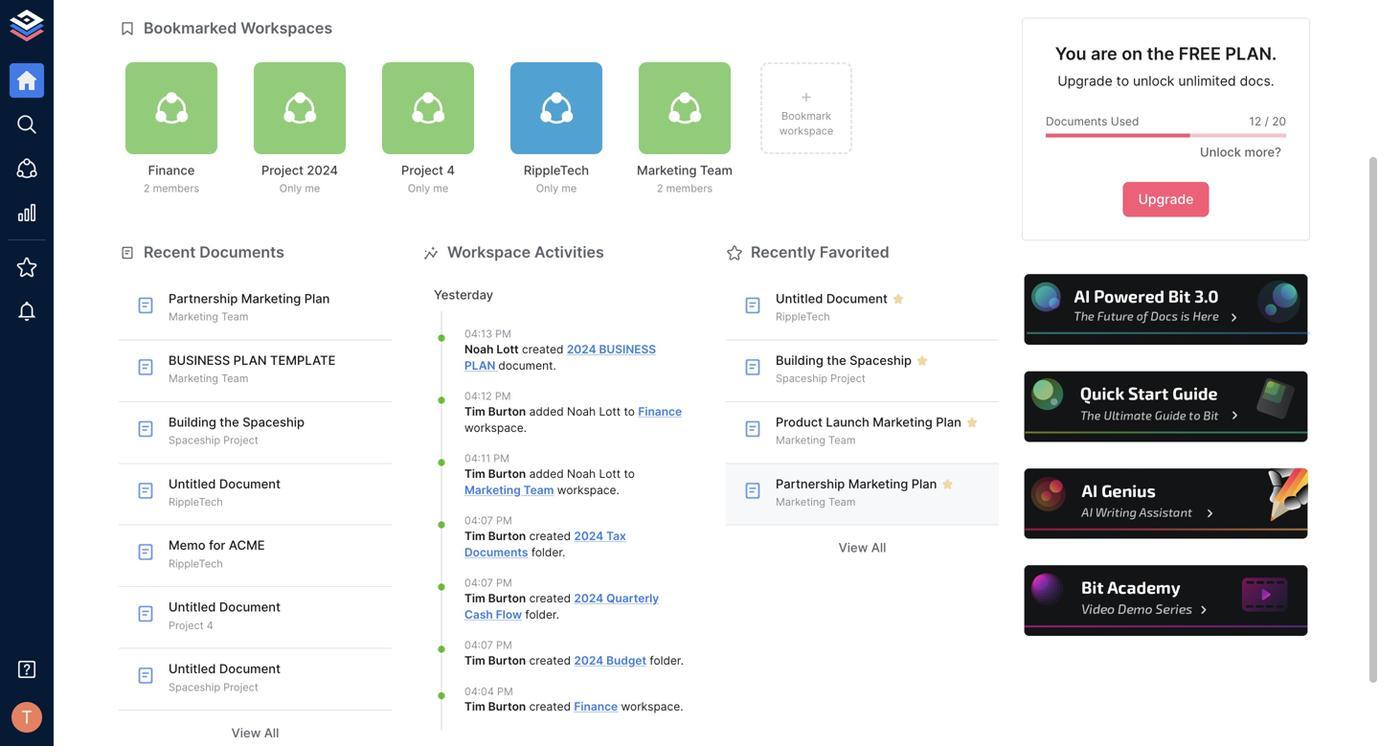 Task type: vqa. For each thing, say whether or not it's contained in the screenshot.
Edit corresponding to download_image_1697754168778.png
no



Task type: locate. For each thing, give the bounding box(es) containing it.
partnership inside partnership marketing plan marketing team
[[169, 291, 238, 306]]

created inside 04:07 pm tim burton created 2024 budget folder .
[[529, 654, 571, 668]]

upgrade inside you are on the free plan. upgrade to unlock unlimited docs.
[[1058, 73, 1113, 89]]

0 vertical spatial upgrade
[[1058, 73, 1113, 89]]

spaceship for untitled document spaceship project
[[169, 681, 220, 693]]

recent documents
[[144, 243, 284, 262]]

0 horizontal spatial 2
[[144, 182, 150, 195]]

me inside 'rippletech only me'
[[562, 182, 577, 195]]

recent
[[144, 243, 196, 262]]

you
[[1056, 43, 1087, 64]]

04:04 pm tim burton created finance workspace .
[[465, 685, 684, 714]]

pm up flow
[[496, 577, 512, 589]]

0 vertical spatial view all
[[839, 541, 887, 555]]

2024 business plan link
[[465, 343, 656, 373]]

2 horizontal spatial the
[[1147, 43, 1175, 64]]

1 me from the left
[[305, 182, 320, 195]]

1 vertical spatial 4
[[207, 619, 213, 632]]

building up the untitled document rippletech
[[169, 415, 216, 430]]

the up spaceship project
[[827, 353, 847, 368]]

4
[[447, 163, 455, 178], [207, 619, 213, 632]]

documents left used
[[1046, 115, 1108, 129]]

1 horizontal spatial members
[[666, 182, 713, 195]]

0 vertical spatial marketing team
[[776, 434, 856, 447]]

marketing team down partnership marketing plan
[[776, 496, 856, 508]]

2 vertical spatial finance
[[574, 700, 618, 714]]

tim burton created down marketing team link
[[465, 529, 574, 543]]

tim down 04:11
[[465, 467, 486, 481]]

2 vertical spatial noah
[[567, 467, 596, 481]]

upgrade
[[1058, 73, 1113, 89], [1139, 191, 1194, 208]]

all down partnership marketing plan
[[872, 541, 887, 555]]

finance 2 members
[[144, 163, 199, 195]]

1 2 from the left
[[144, 182, 150, 195]]

only inside project 2024 only me
[[279, 182, 302, 195]]

to down 2024 business plan link at the top of the page
[[624, 405, 635, 419]]

1 vertical spatial partnership
[[776, 476, 845, 491]]

documents used
[[1046, 115, 1140, 129]]

noah down "04:12 pm tim burton added noah lott to finance workspace ."
[[567, 467, 596, 481]]

0 horizontal spatial members
[[153, 182, 199, 195]]

me
[[305, 182, 320, 195], [433, 182, 449, 195], [562, 182, 577, 195]]

spaceship down business plan template marketing team
[[243, 415, 305, 430]]

product
[[776, 415, 823, 430]]

pm down flow
[[496, 639, 512, 652]]

0 vertical spatial all
[[872, 541, 887, 555]]

folder for cash
[[525, 608, 556, 622]]

tim inside 04:07 pm tim burton created 2024 budget folder .
[[465, 654, 486, 668]]

building up spaceship project
[[776, 353, 824, 368]]

workspace inside "04:12 pm tim burton added noah lott to finance workspace ."
[[465, 421, 524, 435]]

1 vertical spatial added
[[529, 467, 564, 481]]

tim down 04:04
[[465, 700, 486, 714]]

0 horizontal spatial upgrade
[[1058, 73, 1113, 89]]

2024 inside 2024 business plan
[[567, 343, 596, 356]]

plan inside 2024 business plan
[[465, 359, 496, 373]]

1 marketing team from the top
[[776, 434, 856, 447]]

1 vertical spatial noah
[[567, 405, 596, 419]]

building inside building the spaceship spaceship project
[[169, 415, 216, 430]]

tim up cash
[[465, 592, 486, 606]]

memo
[[169, 538, 206, 553]]

business down partnership marketing plan marketing team
[[169, 353, 230, 368]]

0 horizontal spatial view all button
[[119, 719, 392, 746]]

members inside finance 2 members
[[153, 182, 199, 195]]

2 vertical spatial plan
[[912, 476, 937, 491]]

2 04:07 from the top
[[465, 577, 493, 589]]

2 marketing team from the top
[[776, 496, 856, 508]]

plan inside business plan template marketing team
[[233, 353, 267, 368]]

view down untitled document spaceship project
[[232, 726, 261, 741]]

untitled inside "untitled document project 4"
[[169, 600, 216, 615]]

2024 for 2024 business plan
[[567, 343, 596, 356]]

2 horizontal spatial only
[[536, 182, 559, 195]]

me inside the project 4 only me
[[433, 182, 449, 195]]

workspace down bookmark
[[780, 125, 834, 137]]

0 horizontal spatial the
[[220, 415, 239, 430]]

business inside 2024 business plan
[[599, 343, 656, 356]]

04:11 pm tim burton added noah lott to marketing team workspace .
[[465, 452, 635, 497]]

the
[[1147, 43, 1175, 64], [827, 353, 847, 368], [220, 415, 239, 430]]

lott up document on the left top
[[497, 343, 519, 356]]

spaceship up spaceship project
[[850, 353, 912, 368]]

marketing team for partnership
[[776, 496, 856, 508]]

1 horizontal spatial view
[[839, 541, 868, 555]]

1 vertical spatial the
[[827, 353, 847, 368]]

1 vertical spatial 04:07 pm
[[465, 577, 512, 589]]

6 tim from the top
[[465, 700, 486, 714]]

1 vertical spatial upgrade
[[1139, 191, 1194, 208]]

0 vertical spatial view
[[839, 541, 868, 555]]

12 / 20
[[1250, 115, 1287, 129]]

added inside 04:11 pm tim burton added noah lott to marketing team workspace .
[[529, 467, 564, 481]]

rippletech up activities
[[524, 163, 589, 178]]

1 vertical spatial view all
[[232, 726, 279, 741]]

folder . up 2024 quarterly cash flow link
[[528, 546, 566, 559]]

to for 04:11
[[624, 467, 635, 481]]

0 vertical spatial documents
[[1046, 115, 1108, 129]]

tim
[[465, 405, 486, 419], [465, 467, 486, 481], [465, 529, 486, 543], [465, 592, 486, 606], [465, 654, 486, 668], [465, 700, 486, 714]]

5 burton from the top
[[488, 654, 526, 668]]

0 horizontal spatial only
[[279, 182, 302, 195]]

added inside "04:12 pm tim burton added noah lott to finance workspace ."
[[529, 405, 564, 419]]

1 members from the left
[[153, 182, 199, 195]]

partnership
[[169, 291, 238, 306], [776, 476, 845, 491]]

0 vertical spatial plan
[[304, 291, 330, 306]]

team inside partnership marketing plan marketing team
[[221, 311, 249, 323]]

burton inside 04:04 pm tim burton created finance workspace .
[[488, 700, 526, 714]]

me inside project 2024 only me
[[305, 182, 320, 195]]

2 inside marketing team 2 members
[[657, 182, 663, 195]]

folder . for cash
[[522, 608, 560, 622]]

created down 2024 tax documents link
[[529, 592, 571, 606]]

noah inside 04:11 pm tim burton added noah lott to marketing team workspace .
[[567, 467, 596, 481]]

workspace inside bookmark workspace button
[[780, 125, 834, 137]]

04:04
[[465, 685, 494, 698]]

0 horizontal spatial partnership
[[169, 291, 238, 306]]

1 vertical spatial documents
[[200, 243, 284, 262]]

2 vertical spatial 04:07
[[465, 639, 493, 652]]

tax
[[607, 529, 626, 543]]

tim for 04:12 pm tim burton added noah lott to finance workspace .
[[465, 405, 486, 419]]

burton for 04:11 pm tim burton added noah lott to marketing team workspace .
[[488, 467, 526, 481]]

documents up flow
[[465, 546, 528, 559]]

lott inside 04:11 pm tim burton added noah lott to marketing team workspace .
[[599, 467, 621, 481]]

document
[[827, 291, 888, 306], [219, 476, 281, 491], [219, 600, 281, 615], [219, 662, 281, 677]]

1 horizontal spatial me
[[433, 182, 449, 195]]

document down "untitled document project 4"
[[219, 662, 281, 677]]

1 horizontal spatial only
[[408, 182, 430, 195]]

document for untitled document project 4
[[219, 600, 281, 615]]

tim inside 04:04 pm tim burton created finance workspace .
[[465, 700, 486, 714]]

0 vertical spatial the
[[1147, 43, 1175, 64]]

folder right 'budget'
[[650, 654, 681, 668]]

untitled inside untitled document spaceship project
[[169, 662, 216, 677]]

building
[[776, 353, 824, 368], [169, 415, 216, 430]]

1 04:07 pm from the top
[[465, 515, 512, 527]]

folder
[[532, 546, 562, 559], [525, 608, 556, 622], [650, 654, 681, 668]]

team inside business plan template marketing team
[[221, 372, 249, 385]]

bookmarked
[[144, 19, 237, 37]]

pm right 04:04
[[497, 685, 513, 698]]

tim inside 04:11 pm tim burton added noah lott to marketing team workspace .
[[465, 467, 486, 481]]

04:07 pm up cash
[[465, 577, 512, 589]]

04:13 pm
[[465, 328, 512, 340]]

rippletech down untitled document
[[776, 311, 830, 323]]

0 vertical spatial 4
[[447, 163, 455, 178]]

marketing team
[[776, 434, 856, 447], [776, 496, 856, 508]]

4 up workspace
[[447, 163, 455, 178]]

for
[[209, 538, 226, 553]]

untitled up "memo"
[[169, 476, 216, 491]]

1 horizontal spatial upgrade
[[1139, 191, 1194, 208]]

building the spaceship spaceship project
[[169, 415, 305, 447]]

project
[[262, 163, 304, 178], [401, 163, 444, 178], [831, 372, 866, 385], [223, 434, 258, 447], [169, 619, 204, 632], [223, 681, 258, 693]]

the up unlock
[[1147, 43, 1175, 64]]

bookmarked workspaces
[[144, 19, 333, 37]]

04:07 down marketing team link
[[465, 515, 493, 527]]

view all button down partnership marketing plan
[[726, 533, 999, 563]]

3 help image from the top
[[1022, 466, 1311, 542]]

burton for 04:04 pm tim burton created finance workspace .
[[488, 700, 526, 714]]

folder up 2024 quarterly cash flow link
[[532, 546, 562, 559]]

1 horizontal spatial finance link
[[638, 405, 682, 419]]

untitled document spaceship project
[[169, 662, 281, 693]]

0 horizontal spatial view
[[232, 726, 261, 741]]

0 vertical spatial folder .
[[528, 546, 566, 559]]

1 vertical spatial lott
[[599, 405, 621, 419]]

0 vertical spatial building
[[776, 353, 824, 368]]

rippletech down "memo"
[[169, 558, 223, 570]]

0 vertical spatial finance
[[148, 163, 195, 178]]

marketing team down product
[[776, 434, 856, 447]]

view all down partnership marketing plan
[[839, 541, 887, 555]]

team
[[700, 163, 733, 178], [221, 311, 249, 323], [221, 372, 249, 385], [829, 434, 856, 447], [524, 483, 554, 497], [829, 496, 856, 508]]

view all button down untitled document spaceship project
[[119, 719, 392, 746]]

5 tim from the top
[[465, 654, 486, 668]]

folder right flow
[[525, 608, 556, 622]]

tim burton created up flow
[[465, 592, 574, 606]]

1 horizontal spatial partnership
[[776, 476, 845, 491]]

business inside business plan template marketing team
[[169, 353, 230, 368]]

2 members from the left
[[666, 182, 713, 195]]

2 04:07 pm from the top
[[465, 577, 512, 589]]

created for documents
[[529, 529, 571, 543]]

partnership down recent documents
[[169, 291, 238, 306]]

1 horizontal spatial view all button
[[726, 533, 999, 563]]

document down building the spaceship spaceship project
[[219, 476, 281, 491]]

2
[[144, 182, 150, 195], [657, 182, 663, 195]]

2024
[[307, 163, 338, 178], [567, 343, 596, 356], [574, 529, 604, 543], [574, 592, 604, 606], [574, 654, 604, 668]]

project inside project 2024 only me
[[262, 163, 304, 178]]

to up "tax"
[[624, 467, 635, 481]]

noah down 2024 business plan link at the top of the page
[[567, 405, 596, 419]]

2 2 from the left
[[657, 182, 663, 195]]

document down acme on the bottom of the page
[[219, 600, 281, 615]]

2024 inside 2024 quarterly cash flow
[[574, 592, 604, 606]]

document inside untitled document spaceship project
[[219, 662, 281, 677]]

04:07 inside 04:07 pm tim burton created 2024 budget folder .
[[465, 639, 493, 652]]

2 vertical spatial to
[[624, 467, 635, 481]]

rippletech
[[524, 163, 589, 178], [776, 311, 830, 323], [169, 496, 223, 508], [169, 558, 223, 570]]

1 vertical spatial marketing team
[[776, 496, 856, 508]]

1 vertical spatial finance
[[638, 405, 682, 419]]

.
[[553, 359, 556, 373], [524, 421, 527, 435], [617, 483, 620, 497], [562, 546, 566, 559], [556, 608, 560, 622], [681, 654, 684, 668], [680, 700, 684, 714]]

1 vertical spatial building
[[169, 415, 216, 430]]

the for building the spaceship spaceship project
[[220, 415, 239, 430]]

0 horizontal spatial 4
[[207, 619, 213, 632]]

documents
[[1046, 115, 1108, 129], [200, 243, 284, 262], [465, 546, 528, 559]]

burton inside "04:12 pm tim burton added noah lott to finance workspace ."
[[488, 405, 526, 419]]

04:07 down cash
[[465, 639, 493, 652]]

0 vertical spatial 04:07
[[465, 515, 493, 527]]

yesterday
[[434, 287, 494, 302]]

0 horizontal spatial view all
[[232, 726, 279, 741]]

business
[[599, 343, 656, 356], [169, 353, 230, 368]]

1 horizontal spatial documents
[[465, 546, 528, 559]]

document for untitled document rippletech
[[219, 476, 281, 491]]

0 vertical spatial noah
[[465, 343, 494, 356]]

2024 for 2024 quarterly cash flow
[[574, 592, 604, 606]]

pm right 04:12
[[495, 390, 511, 403]]

bookmark workspace
[[780, 110, 834, 137]]

pm inside 04:07 pm tim burton created 2024 budget folder .
[[496, 639, 512, 652]]

plan left template
[[233, 353, 267, 368]]

spaceship down "untitled document project 4"
[[169, 681, 220, 693]]

2 help image from the top
[[1022, 369, 1311, 445]]

1 horizontal spatial plan
[[465, 359, 496, 373]]

4 burton from the top
[[488, 592, 526, 606]]

0 vertical spatial 04:07 pm
[[465, 515, 512, 527]]

. inside "04:12 pm tim burton added noah lott to finance workspace ."
[[524, 421, 527, 435]]

pm inside 04:04 pm tim burton created finance workspace .
[[497, 685, 513, 698]]

progress bar
[[950, 134, 1287, 137]]

0 horizontal spatial building
[[169, 415, 216, 430]]

all
[[872, 541, 887, 555], [264, 726, 279, 741]]

the down business plan template marketing team
[[220, 415, 239, 430]]

plan up 04:12
[[465, 359, 496, 373]]

view
[[839, 541, 868, 555], [232, 726, 261, 741]]

1 vertical spatial tim burton created
[[465, 592, 574, 606]]

recently
[[751, 243, 816, 262]]

added up marketing team link
[[529, 467, 564, 481]]

0 vertical spatial finance link
[[638, 405, 682, 419]]

2 burton from the top
[[488, 467, 526, 481]]

1 added from the top
[[529, 405, 564, 419]]

business up "04:12 pm tim burton added noah lott to finance workspace ."
[[599, 343, 656, 356]]

1 vertical spatial 04:07
[[465, 577, 493, 589]]

04:07 pm down marketing team link
[[465, 515, 512, 527]]

burton up 04:04
[[488, 654, 526, 668]]

1 tim from the top
[[465, 405, 486, 419]]

0 horizontal spatial finance link
[[574, 700, 618, 714]]

0 horizontal spatial me
[[305, 182, 320, 195]]

0 vertical spatial tim burton created
[[465, 529, 574, 543]]

project inside building the spaceship spaceship project
[[223, 434, 258, 447]]

burton down marketing team link
[[488, 529, 526, 543]]

2 horizontal spatial finance
[[638, 405, 682, 419]]

1 vertical spatial view
[[232, 726, 261, 741]]

untitled inside the untitled document rippletech
[[169, 476, 216, 491]]

untitled down recently
[[776, 291, 823, 306]]

2024 quarterly cash flow
[[465, 592, 659, 622]]

0 vertical spatial view all button
[[726, 533, 999, 563]]

1 horizontal spatial 4
[[447, 163, 455, 178]]

created down 04:07 pm tim burton created 2024 budget folder .
[[529, 700, 571, 714]]

untitled down "untitled document project 4"
[[169, 662, 216, 677]]

rippletech inside the memo for acme rippletech
[[169, 558, 223, 570]]

members
[[153, 182, 199, 195], [666, 182, 713, 195]]

rippletech up "memo"
[[169, 496, 223, 508]]

created for plan
[[522, 343, 564, 356]]

1 vertical spatial folder
[[525, 608, 556, 622]]

. inside 04:07 pm tim burton created 2024 budget folder .
[[681, 654, 684, 668]]

unlock more? button
[[1190, 137, 1287, 167]]

document for untitled document
[[827, 291, 888, 306]]

2 me from the left
[[433, 182, 449, 195]]

3 burton from the top
[[488, 529, 526, 543]]

burton inside 04:07 pm tim burton created 2024 budget folder .
[[488, 654, 526, 668]]

workspace down 'budget'
[[621, 700, 680, 714]]

created down 04:11 pm tim burton added noah lott to marketing team workspace .
[[529, 529, 571, 543]]

lott up "tax"
[[599, 467, 621, 481]]

burton inside 04:11 pm tim burton added noah lott to marketing team workspace .
[[488, 467, 526, 481]]

to inside "04:12 pm tim burton added noah lott to finance workspace ."
[[624, 405, 635, 419]]

only inside the project 4 only me
[[408, 182, 430, 195]]

2 vertical spatial lott
[[599, 467, 621, 481]]

document down favorited
[[827, 291, 888, 306]]

1 04:07 from the top
[[465, 515, 493, 527]]

1 vertical spatial folder .
[[522, 608, 560, 622]]

document inside the untitled document rippletech
[[219, 476, 281, 491]]

spaceship for building the spaceship spaceship project
[[243, 415, 305, 430]]

to inside you are on the free plan. upgrade to unlock unlimited docs.
[[1117, 73, 1130, 89]]

2 vertical spatial the
[[220, 415, 239, 430]]

burton down 04:12
[[488, 405, 526, 419]]

2 only from the left
[[408, 182, 430, 195]]

marketing
[[637, 163, 697, 178], [241, 291, 301, 306], [169, 311, 218, 323], [169, 372, 218, 385], [873, 415, 933, 430], [776, 434, 826, 447], [849, 476, 909, 491], [465, 483, 521, 497], [776, 496, 826, 508]]

plan for partnership marketing plan marketing team
[[304, 291, 330, 306]]

upgrade down you
[[1058, 73, 1113, 89]]

1 vertical spatial to
[[624, 405, 635, 419]]

lott
[[497, 343, 519, 356], [599, 405, 621, 419], [599, 467, 621, 481]]

created up 04:04 pm tim burton created finance workspace .
[[529, 654, 571, 668]]

product launch marketing plan
[[776, 415, 962, 430]]

plan inside partnership marketing plan marketing team
[[304, 291, 330, 306]]

burton down 04:04
[[488, 700, 526, 714]]

tim up 04:04
[[465, 654, 486, 668]]

view down partnership marketing plan
[[839, 541, 868, 555]]

help image
[[1022, 272, 1311, 348], [1022, 369, 1311, 445], [1022, 466, 1311, 542], [1022, 563, 1311, 639]]

tim burton created
[[465, 529, 574, 543], [465, 592, 574, 606]]

0 vertical spatial partnership
[[169, 291, 238, 306]]

untitled for untitled document spaceship project
[[169, 662, 216, 677]]

spaceship
[[850, 353, 912, 368], [776, 372, 828, 385], [243, 415, 305, 430], [169, 434, 220, 447], [169, 681, 220, 693]]

1 help image from the top
[[1022, 272, 1311, 348]]

04:07 up cash
[[465, 577, 493, 589]]

docs.
[[1240, 73, 1275, 89]]

3 04:07 from the top
[[465, 639, 493, 652]]

1 vertical spatial view all button
[[119, 719, 392, 746]]

folder . up 04:07 pm tim burton created 2024 budget folder .
[[522, 608, 560, 622]]

added down document .
[[529, 405, 564, 419]]

document inside "untitled document project 4"
[[219, 600, 281, 615]]

3 only from the left
[[536, 182, 559, 195]]

4 up untitled document spaceship project
[[207, 619, 213, 632]]

04:07 pm
[[465, 515, 512, 527], [465, 577, 512, 589]]

partnership down product
[[776, 476, 845, 491]]

finance link
[[638, 405, 682, 419], [574, 700, 618, 714]]

finance inside finance 2 members
[[148, 163, 195, 178]]

2024 inside 2024 tax documents
[[574, 529, 604, 543]]

noah down 04:13
[[465, 343, 494, 356]]

2 tim from the top
[[465, 467, 486, 481]]

2 vertical spatial folder
[[650, 654, 681, 668]]

2 added from the top
[[529, 467, 564, 481]]

pm
[[496, 328, 512, 340], [495, 390, 511, 403], [494, 452, 510, 465], [496, 515, 512, 527], [496, 577, 512, 589], [496, 639, 512, 652], [497, 685, 513, 698]]

workspace up 04:11
[[465, 421, 524, 435]]

1 tim burton created from the top
[[465, 529, 574, 543]]

1 horizontal spatial finance
[[574, 700, 618, 714]]

to
[[1117, 73, 1130, 89], [624, 405, 635, 419], [624, 467, 635, 481]]

to for you
[[1117, 73, 1130, 89]]

1 only from the left
[[279, 182, 302, 195]]

tim for 04:04 pm tim burton created finance workspace .
[[465, 700, 486, 714]]

to inside 04:11 pm tim burton added noah lott to marketing team workspace .
[[624, 467, 635, 481]]

6 burton from the top
[[488, 700, 526, 714]]

tim inside "04:12 pm tim burton added noah lott to finance workspace ."
[[465, 405, 486, 419]]

created up document .
[[522, 343, 564, 356]]

04:07 for 2024 tax documents
[[465, 515, 493, 527]]

pm right 04:11
[[494, 452, 510, 465]]

2 vertical spatial documents
[[465, 546, 528, 559]]

the inside building the spaceship spaceship project
[[220, 415, 239, 430]]

2024 quarterly cash flow link
[[465, 592, 659, 622]]

noah inside "04:12 pm tim burton added noah lott to finance workspace ."
[[567, 405, 596, 419]]

1 vertical spatial all
[[264, 726, 279, 741]]

1 horizontal spatial view all
[[839, 541, 887, 555]]

view all down untitled document spaceship project
[[232, 726, 279, 741]]

0 horizontal spatial plan
[[233, 353, 267, 368]]

document
[[499, 359, 553, 373]]

. inside 04:11 pm tim burton added noah lott to marketing team workspace .
[[617, 483, 620, 497]]

to down on at the top
[[1117, 73, 1130, 89]]

documents up partnership marketing plan marketing team
[[200, 243, 284, 262]]

noah
[[465, 343, 494, 356], [567, 405, 596, 419], [567, 467, 596, 481]]

workspace
[[780, 125, 834, 137], [465, 421, 524, 435], [557, 483, 617, 497], [621, 700, 680, 714]]

folder .
[[528, 546, 566, 559], [522, 608, 560, 622]]

1 horizontal spatial the
[[827, 353, 847, 368]]

upgrade down unlock more? button at the right top of page
[[1139, 191, 1194, 208]]

1 horizontal spatial building
[[776, 353, 824, 368]]

lott inside "04:12 pm tim burton added noah lott to finance workspace ."
[[599, 405, 621, 419]]

0 horizontal spatial business
[[169, 353, 230, 368]]

workspace up "tax"
[[557, 483, 617, 497]]

1 burton from the top
[[488, 405, 526, 419]]

burton up flow
[[488, 592, 526, 606]]

partnership for partnership marketing plan
[[776, 476, 845, 491]]

0 horizontal spatial finance
[[148, 163, 195, 178]]

recently favorited
[[751, 243, 890, 262]]

untitled down the memo for acme rippletech
[[169, 600, 216, 615]]

1 horizontal spatial business
[[599, 343, 656, 356]]

0 vertical spatial folder
[[532, 546, 562, 559]]

plan
[[304, 291, 330, 306], [936, 415, 962, 430], [912, 476, 937, 491]]

view all
[[839, 541, 887, 555], [232, 726, 279, 741]]

spaceship inside untitled document spaceship project
[[169, 681, 220, 693]]

2 horizontal spatial me
[[562, 182, 577, 195]]

tim down 04:12
[[465, 405, 486, 419]]

all down untitled document spaceship project
[[264, 726, 279, 741]]

2 tim burton created from the top
[[465, 592, 574, 606]]

lott down 2024 business plan link at the top of the page
[[599, 405, 621, 419]]

folder for documents
[[532, 546, 562, 559]]

burton up marketing team link
[[488, 467, 526, 481]]

0 vertical spatial to
[[1117, 73, 1130, 89]]

untitled for untitled document rippletech
[[169, 476, 216, 491]]

0 vertical spatial added
[[529, 405, 564, 419]]

3 me from the left
[[562, 182, 577, 195]]

1 horizontal spatial 2
[[657, 182, 663, 195]]

04:07
[[465, 515, 493, 527], [465, 577, 493, 589], [465, 639, 493, 652]]

0 vertical spatial lott
[[497, 343, 519, 356]]

tim down marketing team link
[[465, 529, 486, 543]]



Task type: describe. For each thing, give the bounding box(es) containing it.
only for 2024
[[279, 182, 302, 195]]

burton for 04:07 pm tim burton created 2024 budget folder .
[[488, 654, 526, 668]]

team inside 04:11 pm tim burton added noah lott to marketing team workspace .
[[524, 483, 554, 497]]

upgrade inside button
[[1139, 191, 1194, 208]]

folder . for documents
[[528, 546, 566, 559]]

project 2024 only me
[[262, 163, 338, 195]]

workspace
[[447, 243, 531, 262]]

favorited
[[820, 243, 890, 262]]

created inside 04:04 pm tim burton created finance workspace .
[[529, 700, 571, 714]]

marketing inside business plan template marketing team
[[169, 372, 218, 385]]

pm inside 04:11 pm tim burton added noah lott to marketing team workspace .
[[494, 452, 510, 465]]

2024 inside 04:07 pm tim burton created 2024 budget folder .
[[574, 654, 604, 668]]

launch
[[826, 415, 870, 430]]

spaceship for building the spaceship
[[850, 353, 912, 368]]

20
[[1273, 115, 1287, 129]]

04:07 for 2024 quarterly cash flow
[[465, 577, 493, 589]]

workspace activities
[[447, 243, 604, 262]]

tim burton created for cash
[[465, 592, 574, 606]]

untitled document project 4
[[169, 600, 281, 632]]

partnership marketing plan
[[776, 476, 937, 491]]

noah for team
[[567, 467, 596, 481]]

. inside 04:04 pm tim burton created finance workspace .
[[680, 700, 684, 714]]

marketing inside marketing team 2 members
[[637, 163, 697, 178]]

noah lott created
[[465, 343, 567, 356]]

spaceship up the untitled document rippletech
[[169, 434, 220, 447]]

project 4 only me
[[401, 163, 455, 195]]

2024 tax documents link
[[465, 529, 626, 559]]

bookmark workspace button
[[761, 62, 853, 154]]

partnership marketing plan marketing team
[[169, 291, 330, 323]]

template
[[270, 353, 336, 368]]

04:07 pm tim burton created 2024 budget folder .
[[465, 639, 684, 668]]

added for .
[[529, 405, 564, 419]]

04:12
[[465, 390, 492, 403]]

2 inside finance 2 members
[[144, 182, 150, 195]]

pm up noah lott created
[[496, 328, 512, 340]]

04:12 pm tim burton added noah lott to finance workspace .
[[465, 390, 682, 435]]

12
[[1250, 115, 1262, 129]]

1 vertical spatial plan
[[936, 415, 962, 430]]

2024 business plan
[[465, 343, 656, 373]]

finance inside 04:04 pm tim burton created finance workspace .
[[574, 700, 618, 714]]

building for building the spaceship
[[776, 353, 824, 368]]

team inside marketing team 2 members
[[700, 163, 733, 178]]

marketing team for product
[[776, 434, 856, 447]]

04:11
[[465, 452, 491, 465]]

marketing inside 04:11 pm tim burton added noah lott to marketing team workspace .
[[465, 483, 521, 497]]

project inside "untitled document project 4"
[[169, 619, 204, 632]]

document for untitled document spaceship project
[[219, 662, 281, 677]]

building the spaceship
[[776, 353, 912, 368]]

plan.
[[1226, 43, 1277, 64]]

me for 4
[[433, 182, 449, 195]]

lott for .
[[599, 405, 621, 419]]

4 tim from the top
[[465, 592, 486, 606]]

1 horizontal spatial all
[[872, 541, 887, 555]]

bookmark
[[782, 110, 832, 122]]

quarterly
[[607, 592, 659, 606]]

only inside 'rippletech only me'
[[536, 182, 559, 195]]

flow
[[496, 608, 522, 622]]

rippletech only me
[[524, 163, 589, 195]]

lott for workspace
[[599, 467, 621, 481]]

tim burton created for documents
[[465, 529, 574, 543]]

untitled document rippletech
[[169, 476, 281, 508]]

2024 inside project 2024 only me
[[307, 163, 338, 178]]

untitled for untitled document
[[776, 291, 823, 306]]

created for cash
[[529, 592, 571, 606]]

spaceship project
[[776, 372, 866, 385]]

04:07 pm for 2024 tax documents
[[465, 515, 512, 527]]

budget
[[607, 654, 647, 668]]

marketing team link
[[465, 483, 554, 497]]

added for workspace
[[529, 467, 564, 481]]

members inside marketing team 2 members
[[666, 182, 713, 195]]

1 vertical spatial finance link
[[574, 700, 618, 714]]

2024 budget link
[[574, 654, 647, 668]]

0 horizontal spatial all
[[264, 726, 279, 741]]

document .
[[499, 359, 556, 373]]

unlock
[[1133, 73, 1175, 89]]

marketing team 2 members
[[637, 163, 733, 195]]

workspaces
[[241, 19, 333, 37]]

unlimited
[[1179, 73, 1237, 89]]

cash
[[465, 608, 493, 622]]

pm inside "04:12 pm tim burton added noah lott to finance workspace ."
[[495, 390, 511, 403]]

rippletech inside the untitled document rippletech
[[169, 496, 223, 508]]

partnership for partnership marketing plan marketing team
[[169, 291, 238, 306]]

2024 for 2024 tax documents
[[574, 529, 604, 543]]

only for 4
[[408, 182, 430, 195]]

building for building the spaceship spaceship project
[[169, 415, 216, 430]]

t button
[[6, 697, 48, 739]]

tim for 04:07 pm tim burton created 2024 budget folder .
[[465, 654, 486, 668]]

burton for 04:12 pm tim burton added noah lott to finance workspace .
[[488, 405, 526, 419]]

t
[[21, 707, 32, 728]]

more?
[[1245, 145, 1282, 160]]

untitled document
[[776, 291, 888, 306]]

workspace inside 04:11 pm tim burton added noah lott to marketing team workspace .
[[557, 483, 617, 497]]

me for 2024
[[305, 182, 320, 195]]

folder inside 04:07 pm tim burton created 2024 budget folder .
[[650, 654, 681, 668]]

0 horizontal spatial documents
[[200, 243, 284, 262]]

04:07 pm for 2024 quarterly cash flow
[[465, 577, 512, 589]]

unlock
[[1201, 145, 1242, 160]]

documents inside 2024 tax documents
[[465, 546, 528, 559]]

the for building the spaceship
[[827, 353, 847, 368]]

acme
[[229, 538, 265, 553]]

2 horizontal spatial documents
[[1046, 115, 1108, 129]]

2024 tax documents
[[465, 529, 626, 559]]

plan for partnership marketing plan
[[912, 476, 937, 491]]

free
[[1179, 43, 1222, 64]]

04:13
[[465, 328, 493, 340]]

unlock more?
[[1201, 145, 1282, 160]]

you are on the free plan. upgrade to unlock unlimited docs.
[[1056, 43, 1277, 89]]

are
[[1091, 43, 1118, 64]]

to for 04:12
[[624, 405, 635, 419]]

/
[[1265, 115, 1269, 129]]

3 tim from the top
[[465, 529, 486, 543]]

noah for workspace
[[567, 405, 596, 419]]

4 inside "untitled document project 4"
[[207, 619, 213, 632]]

business plan template marketing team
[[169, 353, 336, 385]]

on
[[1122, 43, 1143, 64]]

untitled for untitled document project 4
[[169, 600, 216, 615]]

4 help image from the top
[[1022, 563, 1311, 639]]

upgrade button
[[1123, 182, 1210, 217]]

workspace inside 04:04 pm tim burton created finance workspace .
[[621, 700, 680, 714]]

activities
[[535, 243, 604, 262]]

memo for acme rippletech
[[169, 538, 265, 570]]

used
[[1111, 115, 1140, 129]]

project inside the project 4 only me
[[401, 163, 444, 178]]

the inside you are on the free plan. upgrade to unlock unlimited docs.
[[1147, 43, 1175, 64]]

project inside untitled document spaceship project
[[223, 681, 258, 693]]

finance inside "04:12 pm tim burton added noah lott to finance workspace ."
[[638, 405, 682, 419]]

tim for 04:11 pm tim burton added noah lott to marketing team workspace .
[[465, 467, 486, 481]]

spaceship up product
[[776, 372, 828, 385]]

pm down marketing team link
[[496, 515, 512, 527]]

4 inside the project 4 only me
[[447, 163, 455, 178]]



